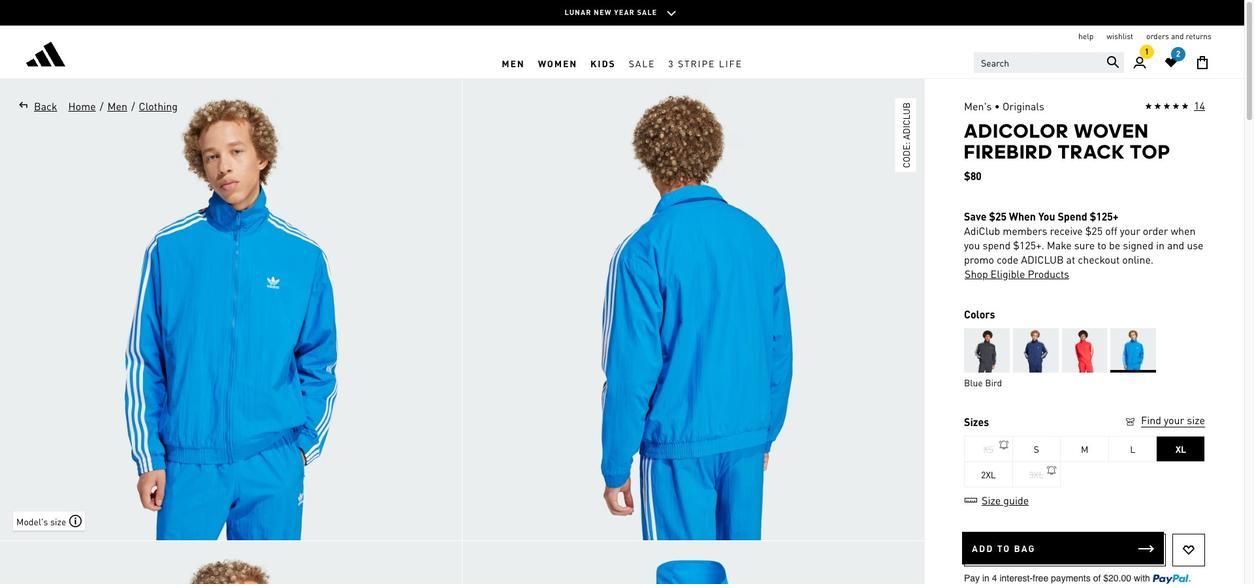 Task type: describe. For each thing, give the bounding box(es) containing it.
•
[[995, 99, 1000, 113]]

and inside 'link'
[[1171, 31, 1184, 41]]

women
[[538, 57, 578, 69]]

l
[[1131, 444, 1136, 455]]

$125+
[[1090, 210, 1119, 223]]

women link
[[532, 48, 584, 78]]

adiclub
[[964, 224, 1000, 238]]

orders and returns
[[1147, 31, 1212, 41]]

top
[[1130, 140, 1171, 163]]

add to bag
[[972, 543, 1036, 555]]

add
[[972, 543, 994, 555]]

3
[[669, 57, 675, 69]]

clothing
[[139, 99, 178, 113]]

code
[[997, 253, 1019, 267]]

spend
[[1058, 210, 1088, 223]]

l button
[[1109, 436, 1157, 463]]

0 vertical spatial size
[[1187, 414, 1206, 427]]

signed
[[1123, 238, 1154, 252]]

men's
[[964, 99, 992, 113]]

find your size button
[[1125, 414, 1206, 430]]

product color: blue bird image
[[1111, 329, 1157, 373]]

men
[[107, 99, 127, 113]]

Search field
[[974, 52, 1125, 73]]

adicolor woven firebird track top $80
[[964, 120, 1171, 183]]

0 vertical spatial sale
[[637, 8, 658, 17]]

product color: night indigo image
[[1013, 329, 1059, 373]]

1
[[1145, 45, 1149, 55]]

adiclub inside the save $25 when you spend $125+ adiclub members receive $25 off your order when you spend $125+. make sure to be signed in and use promo code adiclub at checkout online. shop eligible products
[[1021, 253, 1064, 267]]

life
[[719, 57, 743, 69]]

help link
[[1079, 31, 1094, 42]]

$80
[[964, 169, 982, 183]]

home
[[68, 99, 96, 113]]

$125+.
[[1014, 238, 1045, 252]]

spend
[[983, 238, 1011, 252]]

model's
[[16, 516, 48, 528]]

s button
[[1013, 436, 1061, 463]]

m
[[1081, 444, 1089, 455]]

adicolor
[[964, 120, 1070, 142]]

you
[[964, 238, 980, 252]]

xl
[[1176, 444, 1186, 455]]

14
[[1194, 99, 1206, 112]]

at
[[1067, 253, 1076, 267]]

originals
[[1003, 99, 1045, 113]]

order
[[1143, 224, 1169, 238]]

2
[[1177, 49, 1181, 59]]

lunar
[[565, 8, 592, 17]]

products
[[1028, 267, 1070, 281]]

2 link
[[1156, 47, 1187, 78]]

xs
[[984, 444, 994, 455]]

your inside the save $25 when you spend $125+ adiclub members receive $25 off your order when you spend $125+. make sure to be signed in and use promo code adiclub at checkout online. shop eligible products
[[1120, 224, 1141, 238]]

when
[[1171, 224, 1196, 238]]

guide
[[1004, 494, 1029, 508]]

product color: better scarlet image
[[1062, 329, 1108, 373]]

new
[[594, 8, 612, 17]]

m button
[[1061, 436, 1109, 463]]

orders
[[1147, 31, 1170, 41]]

home / men / clothing
[[68, 99, 178, 113]]

back link
[[13, 99, 58, 114]]

3xl
[[1030, 469, 1044, 481]]

make
[[1047, 238, 1072, 252]]

find
[[1142, 414, 1162, 427]]

0 vertical spatial adiclub
[[900, 103, 912, 140]]

to
[[998, 543, 1011, 555]]

1 / from the left
[[100, 99, 103, 113]]

kids link
[[584, 48, 622, 78]]

shop
[[965, 267, 988, 281]]

returns
[[1186, 31, 1212, 41]]

sale inside main navigation element
[[629, 57, 656, 69]]

1 link
[[1125, 43, 1156, 78]]

size guide
[[982, 494, 1029, 508]]

blue bird
[[964, 377, 1002, 389]]

checkout
[[1078, 253, 1120, 267]]

product color: black image
[[964, 329, 1010, 373]]

3 stripe life
[[669, 57, 743, 69]]

bag
[[1014, 543, 1036, 555]]



Task type: locate. For each thing, give the bounding box(es) containing it.
$25 up adiclub
[[989, 210, 1007, 223]]

in
[[1157, 238, 1165, 252]]

and inside the save $25 when you spend $125+ adiclub members receive $25 off your order when you spend $125+. make sure to be signed in and use promo code adiclub at checkout online. shop eligible products
[[1168, 238, 1185, 252]]

2 / from the left
[[131, 99, 135, 113]]

home link
[[68, 99, 97, 114]]

1 vertical spatial sale
[[629, 57, 656, 69]]

orders and returns link
[[1147, 31, 1212, 42]]

1 vertical spatial adiclub
[[1021, 253, 1064, 267]]

0 vertical spatial $25
[[989, 210, 1007, 223]]

you
[[1039, 210, 1056, 223]]

3 stripe life link
[[662, 48, 749, 78]]

and right in
[[1168, 238, 1185, 252]]

0 vertical spatial your
[[1120, 224, 1141, 238]]

size
[[1187, 414, 1206, 427], [50, 516, 66, 528]]

adiclub up products
[[1021, 253, 1064, 267]]

3xl button
[[1013, 462, 1061, 488]]

year
[[614, 8, 635, 17]]

0 horizontal spatial size
[[50, 516, 66, 528]]

track
[[1058, 140, 1126, 163]]

sale right the year
[[637, 8, 658, 17]]

use
[[1187, 238, 1204, 252]]

colors
[[964, 308, 995, 321]]

/
[[100, 99, 103, 113], [131, 99, 135, 113]]

sale left 3
[[629, 57, 656, 69]]

your right find
[[1164, 414, 1185, 427]]

bird
[[985, 377, 1002, 389]]

find your size image
[[1125, 416, 1137, 429]]

men's • originals
[[964, 99, 1045, 113]]

add to bag button
[[962, 533, 1164, 565]]

code: adiclub
[[900, 103, 912, 168]]

back
[[34, 99, 57, 113]]

main navigation element
[[298, 48, 947, 78]]

size
[[982, 494, 1001, 508]]

woven
[[1074, 120, 1149, 142]]

firebird
[[964, 140, 1053, 163]]

men
[[502, 57, 525, 69]]

your inside button
[[1164, 414, 1185, 427]]

to
[[1098, 238, 1107, 252]]

1 horizontal spatial adiclub
[[1021, 253, 1064, 267]]

size right 'model's'
[[50, 516, 66, 528]]

receive
[[1050, 224, 1083, 238]]

blue
[[964, 377, 983, 389]]

stripe
[[678, 57, 716, 69]]

size guide link
[[964, 494, 1030, 508]]

save
[[964, 210, 987, 223]]

/ left men
[[100, 99, 103, 113]]

1 horizontal spatial your
[[1164, 414, 1185, 427]]

1 horizontal spatial size
[[1187, 414, 1206, 427]]

online.
[[1123, 253, 1154, 267]]

/ right men
[[131, 99, 135, 113]]

1 vertical spatial size
[[50, 516, 66, 528]]

men link
[[495, 48, 532, 78]]

be
[[1110, 238, 1121, 252]]

0 horizontal spatial $25
[[989, 210, 1007, 223]]

clothing link
[[138, 99, 178, 114]]

xl button
[[1157, 436, 1206, 463]]

members
[[1003, 224, 1048, 238]]

1 horizontal spatial /
[[131, 99, 135, 113]]

sale
[[637, 8, 658, 17], [629, 57, 656, 69]]

off
[[1106, 224, 1118, 238]]

0 horizontal spatial your
[[1120, 224, 1141, 238]]

$25 up to
[[1086, 224, 1103, 238]]

1 vertical spatial $25
[[1086, 224, 1103, 238]]

when
[[1009, 210, 1036, 223]]

lunar new year sale
[[565, 8, 658, 17]]

1 vertical spatial your
[[1164, 414, 1185, 427]]

s
[[1034, 444, 1040, 455]]

help
[[1079, 31, 1094, 41]]

$25
[[989, 210, 1007, 223], [1086, 224, 1103, 238]]

wishlist link
[[1107, 31, 1134, 42]]

sale link
[[622, 48, 662, 78]]

adiclub
[[900, 103, 912, 140], [1021, 253, 1064, 267]]

1 vertical spatial and
[[1168, 238, 1185, 252]]

0 horizontal spatial adiclub
[[900, 103, 912, 140]]

0 vertical spatial and
[[1171, 31, 1184, 41]]

men link
[[107, 99, 128, 114]]

model's size
[[16, 516, 66, 528]]

size up xl button
[[1187, 414, 1206, 427]]

your up signed
[[1120, 224, 1141, 238]]

2xl
[[981, 469, 996, 481]]

adiclub up "code:"
[[900, 103, 912, 140]]

and up 2 on the right top
[[1171, 31, 1184, 41]]

blue adicolor woven firebird track top image
[[0, 79, 462, 541], [463, 79, 925, 541], [0, 542, 462, 585], [463, 542, 925, 585]]

wishlist
[[1107, 31, 1134, 41]]

and
[[1171, 31, 1184, 41], [1168, 238, 1185, 252]]

promo
[[964, 253, 994, 267]]

xs button
[[965, 436, 1013, 463]]

shop eligible products link
[[964, 267, 1070, 282]]

sizes
[[964, 416, 989, 429]]

find your size
[[1142, 414, 1206, 427]]

2xl button
[[965, 462, 1013, 488]]

1 horizontal spatial $25
[[1086, 224, 1103, 238]]

eligible
[[991, 267, 1025, 281]]

kids
[[591, 57, 616, 69]]

sure
[[1075, 238, 1095, 252]]

0 horizontal spatial /
[[100, 99, 103, 113]]

model's size button
[[13, 512, 85, 531]]



Task type: vqa. For each thing, say whether or not it's contained in the screenshot.
$25
yes



